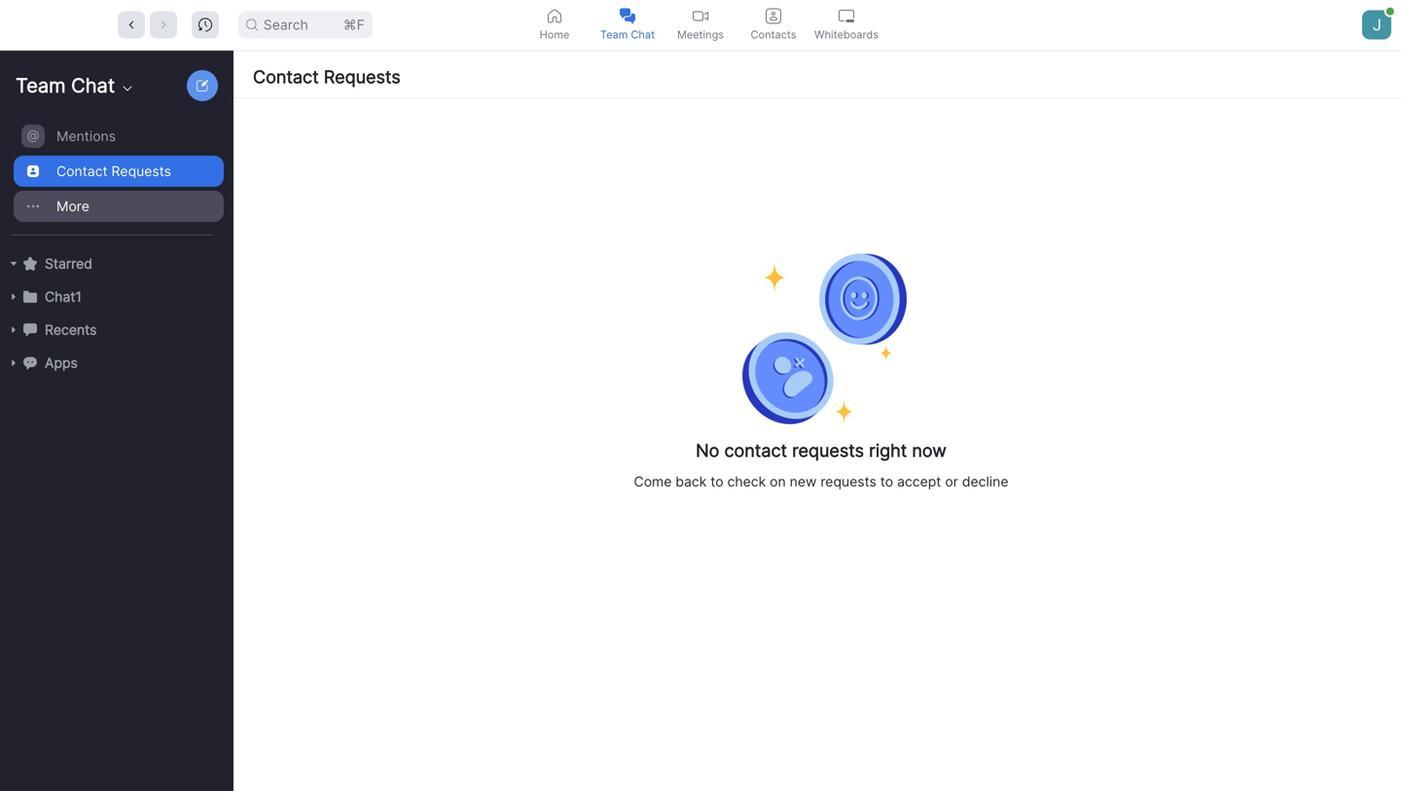 Task type: describe. For each thing, give the bounding box(es) containing it.
more button
[[14, 190, 224, 223]]

1 vertical spatial chat
[[71, 73, 115, 97]]

whiteboard small image
[[839, 8, 854, 24]]

folder image
[[23, 290, 37, 303]]

no contact requests right now
[[696, 440, 947, 461]]

online image
[[1387, 7, 1394, 15]]

apps tree item
[[8, 346, 224, 380]]

contact inside button
[[56, 163, 108, 180]]

recents
[[45, 322, 97, 338]]

chat1 tree item
[[8, 280, 224, 313]]

starred tree item
[[8, 247, 224, 280]]

whiteboards
[[815, 28, 879, 41]]

contact requests inside button
[[56, 163, 171, 180]]

mentions button
[[14, 120, 224, 153]]

0 vertical spatial requests
[[324, 66, 401, 88]]

right
[[869, 440, 907, 461]]

accept
[[897, 473, 941, 490]]

team chat button
[[591, 0, 664, 50]]

chevron down small image
[[120, 81, 135, 96]]

mentions
[[56, 128, 116, 145]]

home
[[540, 28, 570, 41]]

1 horizontal spatial contact
[[253, 66, 319, 88]]

tab list containing home
[[518, 0, 883, 50]]

home button
[[518, 0, 591, 50]]

star image
[[23, 257, 37, 270]]

meetings button
[[664, 0, 737, 50]]

back
[[676, 473, 707, 490]]



Task type: locate. For each thing, give the bounding box(es) containing it.
0 horizontal spatial chat
[[71, 73, 115, 97]]

1 horizontal spatial team chat
[[600, 28, 655, 41]]

home small image
[[547, 8, 563, 24], [547, 8, 563, 24]]

team chat image
[[620, 8, 636, 24], [620, 8, 636, 24]]

folder image
[[23, 290, 37, 303]]

star image
[[23, 257, 37, 270]]

contacts button
[[737, 0, 810, 50]]

0 horizontal spatial contact requests
[[56, 163, 171, 180]]

now
[[912, 440, 947, 461]]

1 horizontal spatial requests
[[324, 66, 401, 88]]

0 vertical spatial requests
[[792, 440, 864, 461]]

team chat
[[600, 28, 655, 41], [16, 73, 115, 97]]

group inside tree
[[0, 119, 224, 236]]

⌘f
[[343, 17, 365, 33]]

chatbot image
[[23, 356, 37, 370], [23, 356, 37, 370]]

contact down mentions
[[56, 163, 108, 180]]

0 horizontal spatial requests
[[111, 163, 171, 180]]

contact requests up more button on the left of page
[[56, 163, 171, 180]]

contact
[[725, 440, 787, 461]]

recents tree item
[[8, 313, 224, 346]]

magnifier image
[[246, 19, 258, 31]]

tree
[[0, 117, 230, 399]]

contact
[[253, 66, 319, 88], [56, 163, 108, 180]]

chat left chevron down small icon
[[71, 73, 115, 97]]

tab list
[[518, 0, 883, 50]]

0 horizontal spatial to
[[711, 473, 724, 490]]

no
[[696, 440, 720, 461]]

group containing mentions
[[0, 119, 224, 236]]

0 vertical spatial contact requests
[[253, 66, 401, 88]]

on
[[770, 473, 786, 490]]

requests up more button on the left of page
[[111, 163, 171, 180]]

0 horizontal spatial team chat
[[16, 73, 115, 97]]

1 vertical spatial requests
[[111, 163, 171, 180]]

team inside button
[[600, 28, 628, 41]]

come
[[634, 473, 672, 490]]

magnifier image
[[246, 19, 258, 31]]

team chat up mentions
[[16, 73, 115, 97]]

1 vertical spatial contact requests
[[56, 163, 171, 180]]

1 horizontal spatial team
[[600, 28, 628, 41]]

meetings
[[677, 28, 724, 41]]

contact requests button
[[14, 155, 224, 188]]

requests down no contact requests right now
[[821, 473, 877, 490]]

team chat inside button
[[600, 28, 655, 41]]

apps
[[45, 355, 78, 371]]

video on image
[[693, 8, 709, 24], [693, 8, 709, 24]]

0 vertical spatial team chat
[[600, 28, 655, 41]]

requests inside button
[[111, 163, 171, 180]]

chevron left small image
[[124, 18, 138, 32], [124, 18, 138, 32]]

requests
[[792, 440, 864, 461], [821, 473, 877, 490]]

chat left meetings
[[631, 28, 655, 41]]

history image
[[198, 18, 212, 32], [198, 18, 212, 32]]

chat
[[631, 28, 655, 41], [71, 73, 115, 97]]

group
[[0, 119, 224, 236]]

chat inside button
[[631, 28, 655, 41]]

chevron down small image
[[120, 81, 135, 96]]

1 vertical spatial team
[[16, 73, 66, 97]]

0 vertical spatial team
[[600, 28, 628, 41]]

chat1
[[45, 289, 82, 305]]

contacts
[[751, 28, 797, 41]]

new image
[[197, 80, 208, 91], [197, 80, 208, 91]]

1 vertical spatial team chat
[[16, 73, 115, 97]]

come back to check on new requests to accept or decline
[[634, 473, 1009, 490]]

to
[[711, 473, 724, 490], [881, 473, 894, 490]]

1 horizontal spatial chat
[[631, 28, 655, 41]]

whiteboard small image
[[839, 8, 854, 24]]

check
[[728, 473, 766, 490]]

avatar image
[[1363, 10, 1392, 39]]

whiteboards button
[[810, 0, 883, 50]]

0 vertical spatial contact
[[253, 66, 319, 88]]

team right the home
[[600, 28, 628, 41]]

0 vertical spatial chat
[[631, 28, 655, 41]]

contact requests down ⌘f
[[253, 66, 401, 88]]

new
[[790, 473, 817, 490]]

tree containing mentions
[[0, 117, 230, 399]]

starred
[[45, 255, 92, 272]]

1 horizontal spatial to
[[881, 473, 894, 490]]

triangle right image
[[8, 291, 19, 303], [8, 291, 19, 303]]

to down right
[[881, 473, 894, 490]]

to right back on the bottom of the page
[[711, 473, 724, 490]]

more
[[56, 198, 89, 215]]

decline
[[962, 473, 1009, 490]]

team chat left meetings
[[600, 28, 655, 41]]

triangle right image
[[8, 258, 19, 270], [8, 258, 19, 270], [8, 324, 19, 336], [8, 324, 19, 336], [8, 357, 19, 369], [8, 357, 19, 369]]

2 to from the left
[[881, 473, 894, 490]]

chat image
[[23, 323, 37, 336], [23, 323, 37, 336]]

0 horizontal spatial contact
[[56, 163, 108, 180]]

requests down ⌘f
[[324, 66, 401, 88]]

online image
[[1387, 7, 1394, 15]]

or
[[945, 473, 959, 490]]

1 vertical spatial requests
[[821, 473, 877, 490]]

requests
[[324, 66, 401, 88], [111, 163, 171, 180]]

contact requests
[[253, 66, 401, 88], [56, 163, 171, 180]]

1 to from the left
[[711, 473, 724, 490]]

profile contact image
[[766, 8, 782, 24], [766, 8, 782, 24]]

requests up come back to check on new requests to accept or decline
[[792, 440, 864, 461]]

search
[[264, 17, 308, 33]]

1 vertical spatial contact
[[56, 163, 108, 180]]

contact down search
[[253, 66, 319, 88]]

0 horizontal spatial team
[[16, 73, 66, 97]]

1 horizontal spatial contact requests
[[253, 66, 401, 88]]

team up mentions
[[16, 73, 66, 97]]

team
[[600, 28, 628, 41], [16, 73, 66, 97]]



Task type: vqa. For each thing, say whether or not it's contained in the screenshot.
Tb
no



